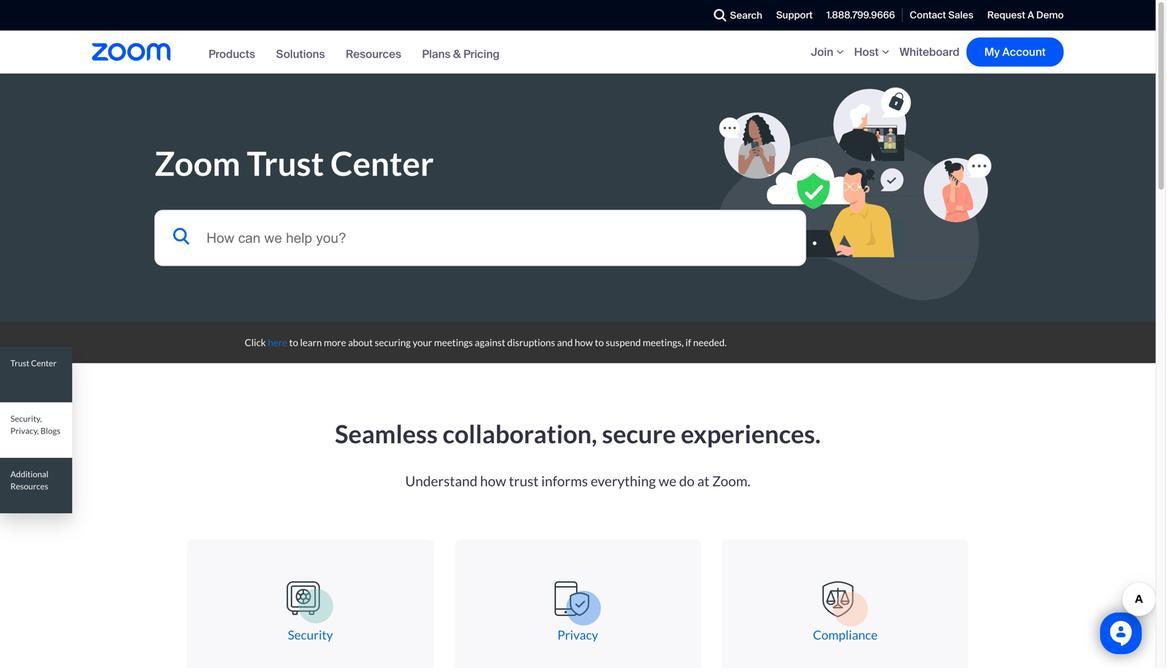 Task type: describe. For each thing, give the bounding box(es) containing it.
trust center link
[[0, 347, 72, 403]]

host
[[855, 45, 879, 59]]

at
[[698, 473, 710, 490]]

support link
[[770, 0, 820, 30]]

understand how trust informs everything we do at zoom.
[[406, 473, 751, 490]]

2 to from the left
[[595, 337, 604, 349]]

contact
[[910, 9, 947, 21]]

security
[[288, 628, 333, 643]]

informs
[[542, 473, 588, 490]]

experiences.
[[681, 419, 821, 449]]

blogs
[[40, 426, 61, 436]]

zoom.
[[713, 473, 751, 490]]

security,
[[10, 414, 42, 424]]

needed.
[[694, 337, 727, 349]]

trust inside "link"
[[10, 358, 29, 368]]

support
[[777, 9, 813, 21]]

search image
[[714, 9, 727, 22]]

solutions
[[276, 47, 325, 61]]

center inside "link"
[[31, 358, 57, 368]]

understand
[[406, 473, 478, 490]]

resources inside additional resources
[[10, 481, 48, 492]]

my
[[985, 45, 1000, 59]]

How can we help you? text field
[[159, 212, 802, 265]]

whiteboard link
[[900, 45, 960, 59]]

we
[[659, 473, 677, 490]]

trust
[[509, 473, 539, 490]]

plans
[[422, 47, 451, 61]]

demo
[[1037, 9, 1064, 21]]

do
[[680, 473, 695, 490]]

compliance link
[[722, 540, 969, 669]]

0 vertical spatial trust
[[247, 143, 324, 183]]

compliance
[[813, 628, 878, 643]]

collaboration,
[[443, 419, 598, 449]]

0 vertical spatial how
[[575, 337, 593, 349]]

search
[[730, 9, 763, 22]]

zoom logo image
[[92, 43, 171, 61]]

here
[[268, 337, 287, 349]]

0 vertical spatial resources
[[346, 47, 402, 61]]

seamless
[[335, 419, 438, 449]]

my account
[[985, 45, 1046, 59]]

plans & pricing link
[[422, 47, 500, 61]]

trust center
[[10, 358, 57, 368]]



Task type: vqa. For each thing, say whether or not it's contained in the screenshot.
needed.
yes



Task type: locate. For each thing, give the bounding box(es) containing it.
how
[[575, 337, 593, 349], [480, 473, 507, 490]]

contact sales link
[[903, 0, 981, 30]]

0 horizontal spatial trust
[[10, 358, 29, 368]]

request a demo link
[[981, 0, 1064, 30]]

products
[[209, 47, 255, 61]]

resources down the additional on the left of the page
[[10, 481, 48, 492]]

sales
[[949, 9, 974, 21]]

0 horizontal spatial center
[[31, 358, 57, 368]]

0 vertical spatial center
[[331, 143, 434, 183]]

0 horizontal spatial how
[[480, 473, 507, 490]]

1.888.799.9666 link
[[820, 0, 903, 30]]

resources left plans
[[346, 47, 402, 61]]

click here to learn more about securing your meetings against disruptions and how to suspend meetings, if needed.
[[245, 337, 727, 349]]

to left suspend
[[595, 337, 604, 349]]

everything
[[591, 473, 656, 490]]

account
[[1003, 45, 1046, 59]]

join button
[[811, 45, 848, 59]]

additional resources link
[[0, 458, 72, 514]]

zoom trust center
[[155, 143, 434, 183]]

join
[[811, 45, 834, 59]]

my account link
[[967, 38, 1064, 67]]

1 horizontal spatial resources
[[346, 47, 402, 61]]

seamless collaboration, secure experiences.
[[335, 419, 821, 449]]

and
[[557, 337, 573, 349]]

products button
[[209, 47, 255, 61]]

additional resources
[[10, 470, 48, 492]]

center
[[331, 143, 434, 183], [31, 358, 57, 368]]

here link
[[268, 337, 287, 349]]

meetings
[[434, 337, 473, 349]]

suspend
[[606, 337, 641, 349]]

1 horizontal spatial trust
[[247, 143, 324, 183]]

security link
[[187, 540, 434, 669]]

1.888.799.9666
[[827, 9, 896, 21]]

how left trust
[[480, 473, 507, 490]]

0 horizontal spatial resources
[[10, 481, 48, 492]]

privacy
[[558, 628, 599, 643]]

1 vertical spatial how
[[480, 473, 507, 490]]

to right the 'here' link
[[289, 337, 298, 349]]

1 horizontal spatial to
[[595, 337, 604, 349]]

click
[[245, 337, 266, 349]]

plans & pricing
[[422, 47, 500, 61]]

learn
[[300, 337, 322, 349]]

solutions button
[[276, 47, 325, 61]]

how right and
[[575, 337, 593, 349]]

privacy link
[[455, 540, 702, 669]]

resources button
[[346, 47, 402, 61]]

whiteboard
[[900, 45, 960, 59]]

request a demo
[[988, 9, 1064, 21]]

&
[[453, 47, 461, 61]]

1 horizontal spatial how
[[575, 337, 593, 349]]

host button
[[855, 45, 893, 59]]

securing
[[375, 337, 411, 349]]

1 to from the left
[[289, 337, 298, 349]]

privacy,
[[10, 426, 39, 436]]

1 vertical spatial center
[[31, 358, 57, 368]]

to
[[289, 337, 298, 349], [595, 337, 604, 349]]

trust
[[247, 143, 324, 183], [10, 358, 29, 368]]

contact sales
[[910, 9, 974, 21]]

against
[[475, 337, 506, 349]]

1 horizontal spatial center
[[331, 143, 434, 183]]

search image
[[714, 9, 727, 22]]

more
[[324, 337, 346, 349]]

1 vertical spatial resources
[[10, 481, 48, 492]]

request
[[988, 9, 1026, 21]]

zoom
[[155, 143, 241, 183]]

your
[[413, 337, 432, 349]]

resources
[[346, 47, 402, 61], [10, 481, 48, 492]]

about
[[348, 337, 373, 349]]

1 vertical spatial trust
[[10, 358, 29, 368]]

pricing
[[464, 47, 500, 61]]

security, privacy, blogs link
[[0, 403, 72, 458]]

0 horizontal spatial to
[[289, 337, 298, 349]]

meetings,
[[643, 337, 684, 349]]

a
[[1028, 9, 1035, 21]]

disruptions
[[508, 337, 556, 349]]

security, privacy, blogs
[[10, 414, 61, 436]]

additional
[[10, 470, 48, 480]]

secure
[[602, 419, 676, 449]]

if
[[686, 337, 692, 349]]



